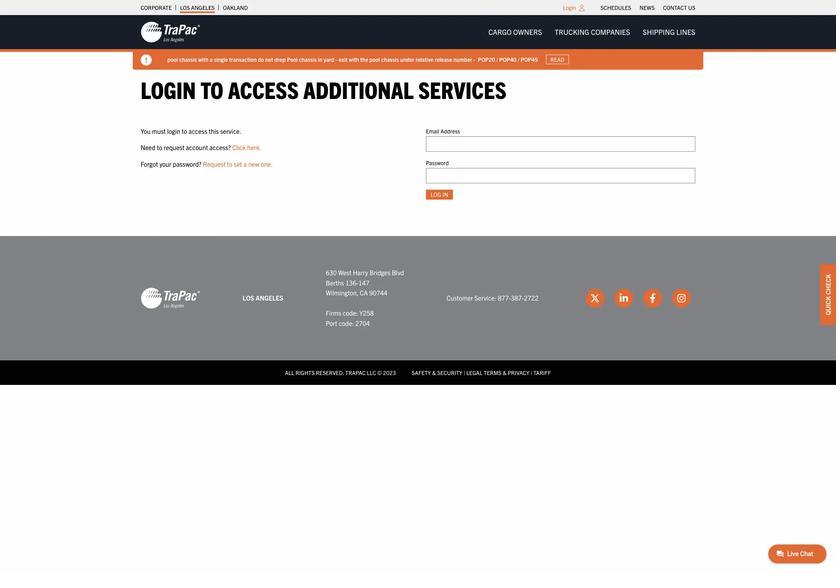 Task type: locate. For each thing, give the bounding box(es) containing it.
legal
[[466, 369, 483, 376]]

los angeles image
[[141, 21, 200, 43], [141, 287, 200, 309]]

click
[[232, 144, 246, 151]]

companies
[[591, 27, 630, 36]]

90744
[[369, 289, 388, 297]]

pool right solid image
[[168, 56, 178, 63]]

here.
[[247, 144, 261, 151]]

0 horizontal spatial |
[[464, 369, 465, 376]]

1 horizontal spatial login
[[563, 4, 576, 11]]

menu bar up shipping
[[596, 2, 700, 13]]

chassis left 'in' in the left of the page
[[299, 56, 317, 63]]

1 - from the left
[[336, 56, 338, 63]]

login inside login to access additional services main content
[[141, 75, 196, 104]]

rights
[[296, 369, 315, 376]]

0 horizontal spatial with
[[198, 56, 209, 63]]

- left exit at the left top of page
[[336, 56, 338, 63]]

access
[[228, 75, 299, 104]]

this
[[209, 127, 219, 135]]

1 vertical spatial angeles
[[256, 294, 283, 302]]

1 vertical spatial los angeles
[[243, 294, 283, 302]]

tariff link
[[533, 369, 551, 376]]

password
[[426, 159, 449, 166]]

footer containing 630 west harry bridges blvd
[[0, 236, 836, 385]]

firms code:  y258 port code:  2704
[[326, 309, 374, 327]]

/
[[497, 56, 498, 63], [518, 56, 520, 63]]

read
[[551, 56, 565, 63]]

1 horizontal spatial -
[[474, 56, 476, 63]]

0 vertical spatial los angeles image
[[141, 21, 200, 43]]

a
[[210, 56, 213, 63], [243, 160, 247, 168]]

1 horizontal spatial a
[[243, 160, 247, 168]]

relative
[[416, 56, 434, 63]]

click here. link
[[232, 144, 261, 151]]

- right number
[[474, 56, 476, 63]]

0 horizontal spatial &
[[432, 369, 436, 376]]

your
[[159, 160, 171, 168]]

2 pool from the left
[[370, 56, 380, 63]]

0 vertical spatial menu bar
[[596, 2, 700, 13]]

2 / from the left
[[518, 56, 520, 63]]

0 horizontal spatial los
[[180, 4, 190, 11]]

1 vertical spatial login
[[141, 75, 196, 104]]

| left legal
[[464, 369, 465, 376]]

& right safety
[[432, 369, 436, 376]]

quick check
[[824, 274, 832, 315]]

1 horizontal spatial los
[[243, 294, 254, 302]]

1 horizontal spatial chassis
[[299, 56, 317, 63]]

pool
[[168, 56, 178, 63], [370, 56, 380, 63]]

0 horizontal spatial /
[[497, 56, 498, 63]]

1 horizontal spatial pool
[[370, 56, 380, 63]]

angeles inside footer
[[256, 294, 283, 302]]

trucking companies link
[[548, 24, 637, 40]]

all rights reserved. trapac llc © 2023
[[285, 369, 396, 376]]

3 chassis from the left
[[381, 56, 399, 63]]

877-
[[498, 294, 511, 302]]

1 vertical spatial los
[[243, 294, 254, 302]]

menu bar
[[596, 2, 700, 13], [482, 24, 702, 40]]

a inside main content
[[243, 160, 247, 168]]

drop
[[275, 56, 286, 63]]

1 horizontal spatial |
[[531, 369, 532, 376]]

release
[[435, 56, 452, 63]]

1 horizontal spatial /
[[518, 56, 520, 63]]

0 horizontal spatial login
[[141, 75, 196, 104]]

bridges
[[370, 269, 390, 277]]

0 vertical spatial los
[[180, 4, 190, 11]]

harry
[[353, 269, 368, 277]]

to right need
[[157, 144, 162, 151]]

1 los angeles image from the top
[[141, 21, 200, 43]]

0 vertical spatial a
[[210, 56, 213, 63]]

banner containing cargo owners
[[0, 15, 836, 70]]

transaction
[[229, 56, 257, 63]]

a left single
[[210, 56, 213, 63]]

banner
[[0, 15, 836, 70]]

single
[[214, 56, 228, 63]]

code: up 2704
[[343, 309, 358, 317]]

1 horizontal spatial with
[[349, 56, 359, 63]]

pop40
[[500, 56, 517, 63]]

contact us link
[[663, 2, 695, 13]]

& right terms
[[503, 369, 507, 376]]

pool right the
[[370, 56, 380, 63]]

with
[[198, 56, 209, 63], [349, 56, 359, 63]]

0 vertical spatial los angeles
[[180, 4, 215, 11]]

1 vertical spatial los angeles image
[[141, 287, 200, 309]]

©
[[377, 369, 382, 376]]

0 horizontal spatial los angeles
[[180, 4, 215, 11]]

2704
[[355, 319, 370, 327]]

chassis
[[179, 56, 197, 63], [299, 56, 317, 63], [381, 56, 399, 63]]

/ left "pop45"
[[518, 56, 520, 63]]

login down solid image
[[141, 75, 196, 104]]

to
[[201, 75, 223, 104], [182, 127, 187, 135], [157, 144, 162, 151], [227, 160, 232, 168]]

with left the
[[349, 56, 359, 63]]

tariff
[[533, 369, 551, 376]]

2 horizontal spatial chassis
[[381, 56, 399, 63]]

chassis left under
[[381, 56, 399, 63]]

0 vertical spatial login
[[563, 4, 576, 11]]

0 horizontal spatial chassis
[[179, 56, 197, 63]]

login
[[563, 4, 576, 11], [141, 75, 196, 104]]

with left single
[[198, 56, 209, 63]]

need to request account access? click here.
[[141, 144, 261, 151]]

set
[[234, 160, 242, 168]]

email
[[426, 127, 439, 135]]

1 vertical spatial a
[[243, 160, 247, 168]]

password?
[[173, 160, 201, 168]]

los angeles link
[[180, 2, 215, 13]]

0 horizontal spatial pool
[[168, 56, 178, 63]]

2 | from the left
[[531, 369, 532, 376]]

/ left pop40
[[497, 56, 498, 63]]

| left tariff link
[[531, 369, 532, 376]]

login left light "image"
[[563, 4, 576, 11]]

2 los angeles image from the top
[[141, 287, 200, 309]]

chassis left single
[[179, 56, 197, 63]]

code: right port
[[339, 319, 354, 327]]

code:
[[343, 309, 358, 317], [339, 319, 354, 327]]

1 chassis from the left
[[179, 56, 197, 63]]

1 vertical spatial menu bar
[[482, 24, 702, 40]]

schedules link
[[601, 2, 631, 13]]

1 vertical spatial code:
[[339, 319, 354, 327]]

security
[[437, 369, 462, 376]]

630 west harry bridges blvd berths 136-147 wilmington, ca 90744
[[326, 269, 404, 297]]

1 horizontal spatial angeles
[[256, 294, 283, 302]]

2 - from the left
[[474, 56, 476, 63]]

a right set
[[243, 160, 247, 168]]

legal terms & privacy link
[[466, 369, 529, 376]]

blvd
[[392, 269, 404, 277]]

you
[[141, 127, 151, 135]]

Password password field
[[426, 168, 695, 183]]

los angeles
[[180, 4, 215, 11], [243, 294, 283, 302]]

1 horizontal spatial los angeles
[[243, 294, 283, 302]]

None submit
[[426, 190, 453, 200]]

need
[[141, 144, 155, 151]]

menu bar containing schedules
[[596, 2, 700, 13]]

request
[[164, 144, 184, 151]]

west
[[338, 269, 351, 277]]

footer
[[0, 236, 836, 385]]

forgot
[[141, 160, 158, 168]]

0 vertical spatial angeles
[[191, 4, 215, 11]]

owners
[[513, 27, 542, 36]]

wilmington,
[[326, 289, 358, 297]]

request
[[203, 160, 226, 168]]

menu bar down light "image"
[[482, 24, 702, 40]]

-
[[336, 56, 338, 63], [474, 56, 476, 63]]

1 horizontal spatial &
[[503, 369, 507, 376]]

los inside footer
[[243, 294, 254, 302]]

0 horizontal spatial angeles
[[191, 4, 215, 11]]

0 horizontal spatial -
[[336, 56, 338, 63]]

privacy
[[508, 369, 529, 376]]



Task type: vqa. For each thing, say whether or not it's contained in the screenshot.
the pool to the right
yes



Task type: describe. For each thing, give the bounding box(es) containing it.
1 / from the left
[[497, 56, 498, 63]]

check
[[824, 274, 832, 295]]

read link
[[546, 55, 569, 64]]

to right login
[[182, 127, 187, 135]]

berths
[[326, 279, 344, 287]]

login to access additional services main content
[[133, 75, 703, 212]]

1 with from the left
[[198, 56, 209, 63]]

number
[[454, 56, 472, 63]]

quick check link
[[820, 264, 836, 325]]

2 chassis from the left
[[299, 56, 317, 63]]

news
[[640, 4, 655, 11]]

news link
[[640, 2, 655, 13]]

2023
[[383, 369, 396, 376]]

los angeles image inside footer
[[141, 287, 200, 309]]

pool
[[287, 56, 298, 63]]

customer service: 877-387-2722
[[447, 294, 539, 302]]

136-
[[346, 279, 359, 287]]

yard
[[324, 56, 334, 63]]

pool chassis with a single transaction  do not drop pool chassis in yard -  exit with the pool chassis under relative release number -  pop20 / pop40 / pop45
[[168, 56, 538, 63]]

service:
[[475, 294, 496, 302]]

to left set
[[227, 160, 232, 168]]

contact
[[663, 4, 687, 11]]

ca
[[360, 289, 368, 297]]

safety & security link
[[412, 369, 462, 376]]

under
[[400, 56, 415, 63]]

address
[[441, 127, 460, 135]]

trucking companies
[[555, 27, 630, 36]]

the
[[361, 56, 368, 63]]

0 horizontal spatial a
[[210, 56, 213, 63]]

email address
[[426, 127, 460, 135]]

trucking
[[555, 27, 589, 36]]

login link
[[563, 4, 576, 11]]

pop20
[[478, 56, 495, 63]]

must
[[152, 127, 166, 135]]

0 vertical spatial code:
[[343, 309, 358, 317]]

to down single
[[201, 75, 223, 104]]

quick
[[824, 296, 832, 315]]

login to access additional services
[[141, 75, 507, 104]]

Email Address text field
[[426, 136, 695, 152]]

solid image
[[141, 55, 152, 66]]

safety
[[412, 369, 431, 376]]

us
[[688, 4, 695, 11]]

2 with from the left
[[349, 56, 359, 63]]

schedules
[[601, 4, 631, 11]]

forgot your password? request to set a new one.
[[141, 160, 273, 168]]

you must login to access this service.
[[141, 127, 241, 135]]

shipping
[[643, 27, 675, 36]]

terms
[[484, 369, 502, 376]]

none submit inside login to access additional services main content
[[426, 190, 453, 200]]

1 | from the left
[[464, 369, 465, 376]]

corporate link
[[141, 2, 172, 13]]

do
[[258, 56, 264, 63]]

port
[[326, 319, 337, 327]]

new
[[248, 160, 259, 168]]

access?
[[209, 144, 231, 151]]

account
[[186, 144, 208, 151]]

shipping lines link
[[637, 24, 702, 40]]

trapac
[[345, 369, 366, 376]]

1 pool from the left
[[168, 56, 178, 63]]

pop45
[[521, 56, 538, 63]]

safety & security | legal terms & privacy | tariff
[[412, 369, 551, 376]]

contact us
[[663, 4, 695, 11]]

2 & from the left
[[503, 369, 507, 376]]

147
[[359, 279, 369, 287]]

lines
[[676, 27, 695, 36]]

llc
[[367, 369, 376, 376]]

630
[[326, 269, 337, 277]]

oakland
[[223, 4, 248, 11]]

all
[[285, 369, 294, 376]]

services
[[418, 75, 507, 104]]

login for login to access additional services
[[141, 75, 196, 104]]

corporate
[[141, 4, 172, 11]]

1 & from the left
[[432, 369, 436, 376]]

menu bar containing cargo owners
[[482, 24, 702, 40]]

los angeles inside footer
[[243, 294, 283, 302]]

oakland link
[[223, 2, 248, 13]]

login for login "link"
[[563, 4, 576, 11]]

exit
[[339, 56, 348, 63]]

request to set a new one. link
[[203, 160, 273, 168]]

login
[[167, 127, 180, 135]]

cargo owners link
[[482, 24, 548, 40]]

not
[[265, 56, 273, 63]]

387-
[[511, 294, 524, 302]]

access
[[189, 127, 207, 135]]

cargo owners
[[488, 27, 542, 36]]

light image
[[579, 5, 585, 11]]

service.
[[220, 127, 241, 135]]

one.
[[261, 160, 273, 168]]



